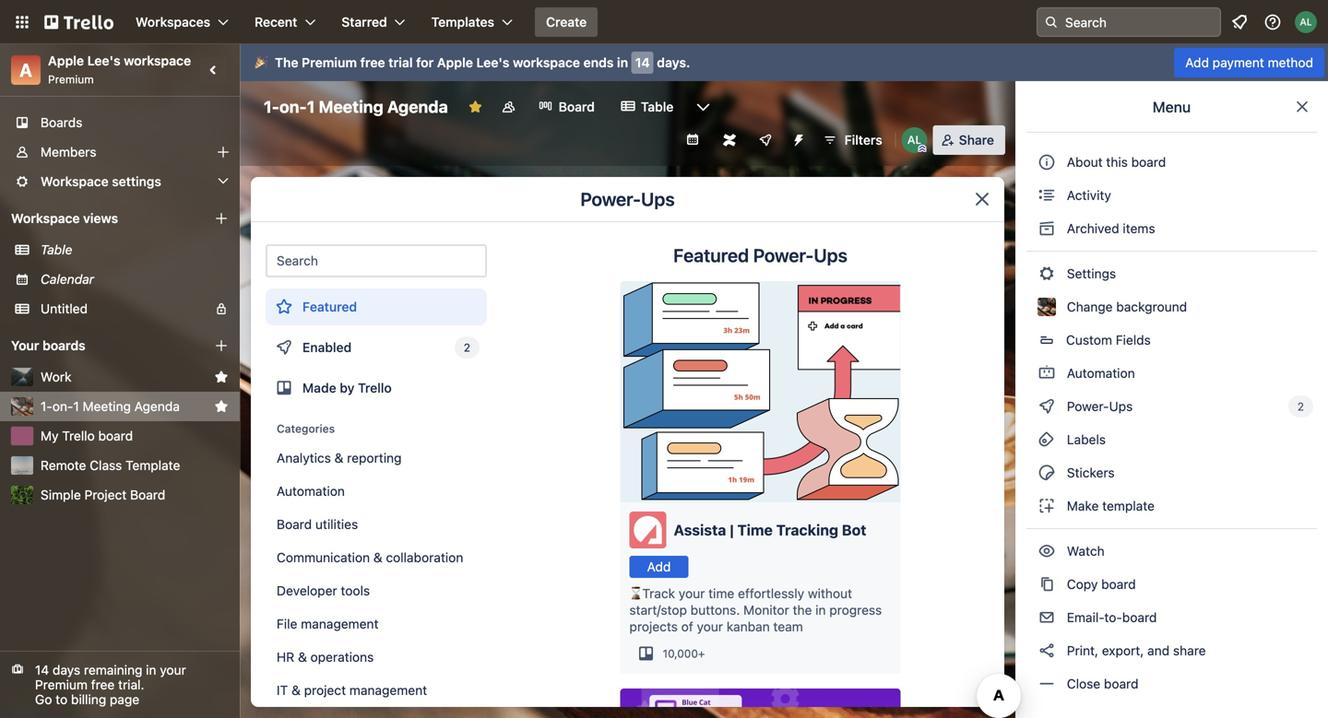 Task type: describe. For each thing, give the bounding box(es) containing it.
|
[[730, 522, 734, 539]]

workspace inside apple lee's workspace premium
[[124, 53, 191, 68]]

it & project management
[[277, 683, 427, 698]]

& for project
[[292, 683, 301, 698]]

1 horizontal spatial automation link
[[1027, 359, 1318, 388]]

class
[[90, 458, 122, 473]]

hr & operations link
[[266, 643, 487, 673]]

board for board utilities
[[277, 517, 312, 532]]

10,000 +
[[663, 648, 705, 661]]

recent
[[255, 14, 297, 30]]

premium inside apple lee's workspace premium
[[48, 73, 94, 86]]

background
[[1117, 299, 1188, 315]]

board utilities
[[277, 517, 358, 532]]

on- inside 1-on-1 meeting agenda button
[[52, 399, 73, 414]]

template
[[126, 458, 180, 473]]

effortlessly
[[738, 586, 805, 602]]

0 vertical spatial management
[[301, 617, 379, 632]]

start/stop
[[630, 603, 687, 618]]

featured link
[[266, 289, 487, 326]]

1 horizontal spatial power-
[[754, 245, 814, 266]]

assista
[[674, 522, 727, 539]]

0 horizontal spatial automation
[[277, 484, 345, 499]]

1 vertical spatial power-ups
[[1064, 399, 1137, 414]]

board for trello
[[98, 429, 133, 444]]

page
[[110, 692, 139, 708]]

activity link
[[1027, 181, 1318, 210]]

confluence icon image
[[723, 134, 736, 147]]

in inside 14 days remaining in your premium free trial. go to billing page
[[146, 663, 156, 678]]

trello inside made by trello 'link'
[[358, 381, 392, 396]]

& for collaboration
[[374, 550, 383, 566]]

1- inside board name text box
[[264, 97, 280, 117]]

automation image
[[784, 125, 810, 151]]

go
[[35, 692, 52, 708]]

Search text field
[[266, 245, 487, 278]]

members
[[41, 144, 96, 160]]

calendar
[[41, 272, 94, 287]]

1 vertical spatial apple lee (applelee29) image
[[902, 127, 928, 153]]

workspace visible image
[[502, 100, 516, 114]]

this
[[1107, 155, 1128, 170]]

without
[[808, 586, 853, 602]]

and
[[1148, 644, 1170, 659]]

create button
[[535, 7, 598, 37]]

1 vertical spatial your
[[697, 620, 723, 635]]

featured for featured power-ups
[[674, 245, 749, 266]]

calendar link
[[41, 270, 229, 289]]

settings link
[[1027, 259, 1318, 289]]

enabled
[[303, 340, 352, 355]]

a
[[19, 59, 32, 81]]

my trello board link
[[41, 427, 229, 446]]

board down export,
[[1104, 677, 1139, 692]]

boards
[[42, 338, 85, 353]]

🎉
[[255, 55, 268, 70]]

untitled link
[[41, 300, 203, 318]]

settings
[[1064, 266, 1117, 281]]

sm image for settings
[[1038, 265, 1056, 283]]

of
[[682, 620, 694, 635]]

back to home image
[[44, 7, 113, 37]]

days
[[53, 663, 80, 678]]

share button
[[933, 125, 1006, 155]]

create
[[546, 14, 587, 30]]

templates
[[432, 14, 495, 30]]

projects
[[630, 620, 678, 635]]

it
[[277, 683, 288, 698]]

my trello board
[[41, 429, 133, 444]]

agenda inside board name text box
[[387, 97, 448, 117]]

& for operations
[[298, 650, 307, 665]]

settings
[[112, 174, 161, 189]]

trial
[[389, 55, 413, 70]]

export,
[[1102, 644, 1144, 659]]

members link
[[0, 137, 240, 167]]

sm image for archived items
[[1038, 220, 1056, 238]]

file management link
[[266, 610, 487, 639]]

stickers link
[[1027, 459, 1318, 488]]

0 horizontal spatial table
[[41, 242, 72, 257]]

trello inside my trello board link
[[62, 429, 95, 444]]

apple inside 'banner'
[[437, 55, 473, 70]]

watch link
[[1027, 537, 1318, 567]]

⌛track your time effortlessly without start/stop buttons.  monitor the in progress projects of your kanban team
[[630, 586, 882, 635]]

1 vertical spatial ups
[[814, 245, 848, 266]]

board up to-
[[1102, 577, 1136, 592]]

analytics
[[277, 451, 331, 466]]

hr
[[277, 650, 295, 665]]

it & project management link
[[266, 676, 487, 706]]

Board name text field
[[255, 92, 457, 122]]

kanban
[[727, 620, 770, 635]]

to
[[56, 692, 68, 708]]

1-on-1 meeting agenda inside board name text box
[[264, 97, 448, 117]]

print,
[[1067, 644, 1099, 659]]

boards link
[[0, 108, 240, 137]]

0 vertical spatial table
[[641, 99, 674, 114]]

change background
[[1064, 299, 1188, 315]]

recent button
[[244, 7, 327, 37]]

board utilities link
[[266, 510, 487, 540]]

untitled
[[41, 301, 88, 316]]

menu
[[1153, 98, 1191, 116]]

close
[[1067, 677, 1101, 692]]

email-
[[1067, 610, 1105, 626]]

your inside 14 days remaining in your premium free trial. go to billing page
[[160, 663, 186, 678]]

& for reporting
[[335, 451, 344, 466]]

2 horizontal spatial power-
[[1067, 399, 1110, 414]]

this member is an admin of this board. image
[[919, 145, 927, 153]]

your boards with 5 items element
[[11, 335, 186, 357]]

search image
[[1044, 15, 1059, 30]]

add payment method link
[[1175, 48, 1325, 78]]

simple
[[41, 488, 81, 503]]

apple inside apple lee's workspace premium
[[48, 53, 84, 68]]

customize views image
[[694, 98, 713, 116]]

1 vertical spatial management
[[350, 683, 427, 698]]

go to billing page link
[[35, 692, 139, 708]]

payment
[[1213, 55, 1265, 70]]

tracking
[[777, 522, 839, 539]]

on- inside board name text box
[[280, 97, 307, 117]]

categories
[[277, 423, 335, 436]]

lee's inside apple lee's workspace premium
[[87, 53, 121, 68]]

workspace settings button
[[0, 167, 240, 197]]

communication
[[277, 550, 370, 566]]

🎉 the premium free trial for apple lee's workspace ends in 14 days.
[[255, 55, 691, 70]]

method
[[1268, 55, 1314, 70]]

email-to-board link
[[1027, 603, 1318, 633]]

1 horizontal spatial automation
[[1064, 366, 1136, 381]]

project
[[304, 683, 346, 698]]

1 horizontal spatial lee's
[[477, 55, 510, 70]]

developer tools link
[[266, 577, 487, 606]]



Task type: vqa. For each thing, say whether or not it's contained in the screenshot.
the Workspace
yes



Task type: locate. For each thing, give the bounding box(es) containing it.
lee's down templates popup button
[[477, 55, 510, 70]]

0 horizontal spatial apple lee (applelee29) image
[[902, 127, 928, 153]]

in inside ⌛track your time effortlessly without start/stop buttons.  monitor the in progress projects of your kanban team
[[816, 603, 826, 618]]

trello right by at the bottom left of page
[[358, 381, 392, 396]]

1 vertical spatial table link
[[41, 241, 229, 259]]

sm image for watch
[[1038, 543, 1056, 561]]

to-
[[1105, 610, 1123, 626]]

14 days remaining in your premium free trial. go to billing page
[[35, 663, 186, 708]]

custom fields button
[[1027, 326, 1318, 355]]

0 horizontal spatial in
[[146, 663, 156, 678]]

workspace
[[41, 174, 109, 189], [11, 211, 80, 226]]

add inside button
[[647, 560, 671, 575]]

add button
[[630, 556, 689, 579]]

1 vertical spatial 14
[[35, 663, 49, 678]]

make template link
[[1027, 492, 1318, 521]]

your right trial.
[[160, 663, 186, 678]]

2 sm image from the top
[[1038, 220, 1056, 238]]

sm image for print, export, and share
[[1038, 642, 1056, 661]]

change
[[1067, 299, 1113, 315]]

board for this
[[1132, 155, 1167, 170]]

file
[[277, 617, 297, 632]]

3 sm image from the top
[[1038, 431, 1056, 449]]

simple project board
[[41, 488, 165, 503]]

1 horizontal spatial table
[[641, 99, 674, 114]]

1 vertical spatial trello
[[62, 429, 95, 444]]

0 horizontal spatial ups
[[641, 188, 675, 210]]

1 vertical spatial add
[[647, 560, 671, 575]]

sm image inside email-to-board link
[[1038, 609, 1056, 627]]

simple project board link
[[41, 486, 229, 505]]

in inside 'banner'
[[617, 55, 628, 70]]

your boards
[[11, 338, 85, 353]]

board up print, export, and share
[[1123, 610, 1157, 626]]

1 horizontal spatial in
[[617, 55, 628, 70]]

0 vertical spatial 1-on-1 meeting agenda
[[264, 97, 448, 117]]

1-on-1 meeting agenda
[[264, 97, 448, 117], [41, 399, 180, 414]]

1 horizontal spatial 1-on-1 meeting agenda
[[264, 97, 448, 117]]

board left utilities
[[277, 517, 312, 532]]

board link
[[527, 92, 606, 122]]

& right the analytics
[[335, 451, 344, 466]]

free inside 14 days remaining in your premium free trial. go to billing page
[[91, 678, 115, 693]]

add left "payment"
[[1186, 55, 1210, 70]]

0 vertical spatial ups
[[641, 188, 675, 210]]

sm image
[[1038, 265, 1056, 283], [1038, 364, 1056, 383], [1038, 398, 1056, 416], [1038, 642, 1056, 661]]

remote class template link
[[41, 457, 229, 475]]

sm image for close board
[[1038, 675, 1056, 694]]

ends
[[584, 55, 614, 70]]

0 vertical spatial automation
[[1064, 366, 1136, 381]]

about this board
[[1067, 155, 1167, 170]]

0 horizontal spatial agenda
[[134, 399, 180, 414]]

make
[[1067, 499, 1099, 514]]

automation link down analytics & reporting link
[[266, 477, 487, 507]]

meeting down work button
[[83, 399, 131, 414]]

0 vertical spatial agenda
[[387, 97, 448, 117]]

2 horizontal spatial board
[[559, 99, 595, 114]]

on- down 'work'
[[52, 399, 73, 414]]

1 vertical spatial 1-on-1 meeting agenda
[[41, 399, 180, 414]]

0 horizontal spatial board
[[130, 488, 165, 503]]

1 horizontal spatial power-ups
[[1064, 399, 1137, 414]]

sm image inside make template link
[[1038, 497, 1056, 516]]

close board
[[1064, 677, 1139, 692]]

apple lee (applelee29) image
[[1295, 11, 1318, 33], [902, 127, 928, 153]]

1 horizontal spatial 2
[[1298, 400, 1305, 413]]

sm image left activity
[[1038, 186, 1056, 205]]

board up remote class template
[[98, 429, 133, 444]]

workspace for workspace settings
[[41, 174, 109, 189]]

sm image inside activity link
[[1038, 186, 1056, 205]]

automation link down custom fields button in the top right of the page
[[1027, 359, 1318, 388]]

2 for power-ups
[[1298, 400, 1305, 413]]

7 sm image from the top
[[1038, 576, 1056, 594]]

bot
[[842, 522, 867, 539]]

workspace down workspaces
[[124, 53, 191, 68]]

views
[[83, 211, 118, 226]]

1 horizontal spatial apple
[[437, 55, 473, 70]]

1-on-1 meeting agenda button
[[41, 398, 207, 416]]

0 vertical spatial table link
[[610, 92, 685, 122]]

add for add
[[647, 560, 671, 575]]

0 vertical spatial free
[[360, 55, 385, 70]]

team
[[774, 620, 803, 635]]

banner
[[240, 44, 1329, 81]]

starred
[[342, 14, 387, 30]]

14 inside 'banner'
[[635, 55, 650, 70]]

2 vertical spatial premium
[[35, 678, 88, 693]]

in right the the
[[816, 603, 826, 618]]

10,000
[[663, 648, 698, 661]]

copy board
[[1064, 577, 1136, 592]]

activity
[[1064, 188, 1112, 203]]

5 sm image from the top
[[1038, 497, 1056, 516]]

1 horizontal spatial on-
[[280, 97, 307, 117]]

0 notifications image
[[1229, 11, 1251, 33]]

sm image
[[1038, 186, 1056, 205], [1038, 220, 1056, 238], [1038, 431, 1056, 449], [1038, 464, 1056, 483], [1038, 497, 1056, 516], [1038, 543, 1056, 561], [1038, 576, 1056, 594], [1038, 609, 1056, 627], [1038, 675, 1056, 694]]

1 sm image from the top
[[1038, 265, 1056, 283]]

banner containing 🎉
[[240, 44, 1329, 81]]

management up operations
[[301, 617, 379, 632]]

meeting down starred
[[319, 97, 384, 117]]

on- down the
[[280, 97, 307, 117]]

2 starred icon image from the top
[[214, 400, 229, 414]]

0 horizontal spatial workspace
[[124, 53, 191, 68]]

templates button
[[420, 7, 524, 37]]

0 horizontal spatial 14
[[35, 663, 49, 678]]

1 vertical spatial workspace
[[11, 211, 80, 226]]

sm image left email-
[[1038, 609, 1056, 627]]

board
[[1132, 155, 1167, 170], [98, 429, 133, 444], [1102, 577, 1136, 592], [1123, 610, 1157, 626], [1104, 677, 1139, 692]]

1-on-1 meeting agenda down trial
[[264, 97, 448, 117]]

add up ⌛track
[[647, 560, 671, 575]]

email-to-board
[[1064, 610, 1157, 626]]

1 horizontal spatial free
[[360, 55, 385, 70]]

1 vertical spatial 2
[[1298, 400, 1305, 413]]

sm image left make
[[1038, 497, 1056, 516]]

table link
[[610, 92, 685, 122], [41, 241, 229, 259]]

archived items
[[1064, 221, 1156, 236]]

1 vertical spatial automation link
[[266, 477, 487, 507]]

calendar power-up image
[[685, 132, 700, 147]]

workspace down members
[[41, 174, 109, 189]]

analytics & reporting
[[277, 451, 402, 466]]

sm image inside close board link
[[1038, 675, 1056, 694]]

14
[[635, 55, 650, 70], [35, 663, 49, 678]]

reporting
[[347, 451, 402, 466]]

0 horizontal spatial 1
[[73, 399, 79, 414]]

monitor
[[744, 603, 790, 618]]

workspace for workspace views
[[11, 211, 80, 226]]

by
[[340, 381, 355, 396]]

sm image inside print, export, and share link
[[1038, 642, 1056, 661]]

1 vertical spatial premium
[[48, 73, 94, 86]]

3 sm image from the top
[[1038, 398, 1056, 416]]

1 up my trello board
[[73, 399, 79, 414]]

watch
[[1064, 544, 1109, 559]]

trello
[[358, 381, 392, 396], [62, 429, 95, 444]]

template
[[1103, 499, 1155, 514]]

9 sm image from the top
[[1038, 675, 1056, 694]]

0 vertical spatial power-
[[581, 188, 641, 210]]

confetti image
[[255, 55, 268, 70]]

1 vertical spatial 1-
[[41, 399, 52, 414]]

1 vertical spatial automation
[[277, 484, 345, 499]]

add board image
[[214, 339, 229, 353]]

Search field
[[1059, 8, 1221, 36]]

made by trello link
[[266, 370, 487, 407]]

& down board utilities link
[[374, 550, 383, 566]]

0 vertical spatial 2
[[464, 341, 471, 354]]

power ups image
[[758, 133, 773, 148]]

apple lee (applelee29) image right filters
[[902, 127, 928, 153]]

trello right 'my'
[[62, 429, 95, 444]]

sm image for activity
[[1038, 186, 1056, 205]]

sm image for email-to-board
[[1038, 609, 1056, 627]]

1 vertical spatial featured
[[303, 299, 357, 315]]

workspace left the views
[[11, 211, 80, 226]]

apple lee (applelee29) image right open information menu image
[[1295, 11, 1318, 33]]

0 horizontal spatial 1-
[[41, 399, 52, 414]]

1 vertical spatial on-
[[52, 399, 73, 414]]

0 vertical spatial power-ups
[[581, 188, 675, 210]]

1 starred icon image from the top
[[214, 370, 229, 385]]

1-on-1 meeting agenda inside button
[[41, 399, 180, 414]]

0 horizontal spatial 2
[[464, 341, 471, 354]]

communication & collaboration link
[[266, 543, 487, 573]]

0 vertical spatial featured
[[674, 245, 749, 266]]

workspace views
[[11, 211, 118, 226]]

a link
[[11, 55, 41, 85]]

1 horizontal spatial apple lee (applelee29) image
[[1295, 11, 1318, 33]]

the
[[275, 55, 299, 70]]

apple lee's workspace premium
[[48, 53, 191, 86]]

0 horizontal spatial free
[[91, 678, 115, 693]]

board for to-
[[1123, 610, 1157, 626]]

8 sm image from the top
[[1038, 609, 1056, 627]]

remote
[[41, 458, 86, 473]]

your down buttons.
[[697, 620, 723, 635]]

remaining
[[84, 663, 142, 678]]

workspaces button
[[125, 7, 240, 37]]

4 sm image from the top
[[1038, 464, 1056, 483]]

sm image left stickers
[[1038, 464, 1056, 483]]

1 horizontal spatial agenda
[[387, 97, 448, 117]]

1 vertical spatial board
[[130, 488, 165, 503]]

featured for featured
[[303, 299, 357, 315]]

sm image inside stickers link
[[1038, 464, 1056, 483]]

workspace
[[124, 53, 191, 68], [513, 55, 580, 70]]

file management
[[277, 617, 379, 632]]

sm image for power-ups
[[1038, 398, 1056, 416]]

0 horizontal spatial table link
[[41, 241, 229, 259]]

0 horizontal spatial apple
[[48, 53, 84, 68]]

starred icon image for 1-on-1 meeting agenda
[[214, 400, 229, 414]]

0 horizontal spatial lee's
[[87, 53, 121, 68]]

0 vertical spatial in
[[617, 55, 628, 70]]

1 vertical spatial in
[[816, 603, 826, 618]]

board for board
[[559, 99, 595, 114]]

sm image for copy board
[[1038, 576, 1056, 594]]

1 inside button
[[73, 399, 79, 414]]

0 vertical spatial 1-
[[264, 97, 280, 117]]

premium inside 'banner'
[[302, 55, 357, 70]]

sm image inside labels link
[[1038, 431, 1056, 449]]

work button
[[41, 368, 207, 387]]

1 horizontal spatial ups
[[814, 245, 848, 266]]

1 sm image from the top
[[1038, 186, 1056, 205]]

in right ends
[[617, 55, 628, 70]]

1 vertical spatial power-
[[754, 245, 814, 266]]

2 horizontal spatial ups
[[1110, 399, 1133, 414]]

open information menu image
[[1264, 13, 1283, 31]]

starred icon image
[[214, 370, 229, 385], [214, 400, 229, 414]]

table left customize views image
[[641, 99, 674, 114]]

sm image left archived
[[1038, 220, 1056, 238]]

sm image left watch
[[1038, 543, 1056, 561]]

primary element
[[0, 0, 1329, 44]]

print, export, and share
[[1064, 644, 1206, 659]]

1 vertical spatial 1
[[73, 399, 79, 414]]

board inside button
[[1132, 155, 1167, 170]]

lee's down back to home image
[[87, 53, 121, 68]]

management down hr & operations link
[[350, 683, 427, 698]]

0 vertical spatial 1
[[307, 97, 315, 117]]

sm image for labels
[[1038, 431, 1056, 449]]

hr & operations
[[277, 650, 374, 665]]

2 vertical spatial in
[[146, 663, 156, 678]]

workspace navigation collapse icon image
[[201, 57, 227, 83]]

add for add payment method
[[1186, 55, 1210, 70]]

1- down the "confetti" icon
[[264, 97, 280, 117]]

create a view image
[[214, 211, 229, 226]]

sm image inside the settings link
[[1038, 265, 1056, 283]]

sm image left labels
[[1038, 431, 1056, 449]]

in right trial.
[[146, 663, 156, 678]]

utilities
[[316, 517, 358, 532]]

starred icon image for work
[[214, 370, 229, 385]]

board down ends
[[559, 99, 595, 114]]

sm image inside copy board link
[[1038, 576, 1056, 594]]

apple right for
[[437, 55, 473, 70]]

automation down the custom fields
[[1064, 366, 1136, 381]]

change background link
[[1027, 292, 1318, 322]]

share
[[959, 132, 995, 148]]

meeting inside board name text box
[[319, 97, 384, 117]]

0 vertical spatial add
[[1186, 55, 1210, 70]]

1 horizontal spatial trello
[[358, 381, 392, 396]]

made by trello
[[303, 381, 392, 396]]

sm image for make template
[[1038, 497, 1056, 516]]

& right the hr
[[298, 650, 307, 665]]

premium inside 14 days remaining in your premium free trial. go to billing page
[[35, 678, 88, 693]]

sm image for stickers
[[1038, 464, 1056, 483]]

share
[[1174, 644, 1206, 659]]

sm image for automation
[[1038, 364, 1056, 383]]

operations
[[311, 650, 374, 665]]

board down template
[[130, 488, 165, 503]]

sm image left 'copy'
[[1038, 576, 1056, 594]]

agenda down for
[[387, 97, 448, 117]]

sm image left 'close'
[[1038, 675, 1056, 694]]

apple
[[48, 53, 84, 68], [437, 55, 473, 70]]

2 sm image from the top
[[1038, 364, 1056, 383]]

1-on-1 meeting agenda down work button
[[41, 399, 180, 414]]

table link down days.
[[610, 92, 685, 122]]

0 vertical spatial workspace
[[41, 174, 109, 189]]

the
[[793, 603, 812, 618]]

1 horizontal spatial workspace
[[513, 55, 580, 70]]

sm image inside archived items link
[[1038, 220, 1056, 238]]

0 horizontal spatial featured
[[303, 299, 357, 315]]

custom
[[1067, 333, 1113, 348]]

0 vertical spatial your
[[679, 586, 705, 602]]

0 vertical spatial meeting
[[319, 97, 384, 117]]

2 vertical spatial power-
[[1067, 399, 1110, 414]]

table link up calendar link
[[41, 241, 229, 259]]

workspace inside dropdown button
[[41, 174, 109, 189]]

table up calendar
[[41, 242, 72, 257]]

1 horizontal spatial 14
[[635, 55, 650, 70]]

agenda up my trello board link
[[134, 399, 180, 414]]

meeting
[[319, 97, 384, 117], [83, 399, 131, 414]]

meeting inside button
[[83, 399, 131, 414]]

0 vertical spatial 14
[[635, 55, 650, 70]]

0 horizontal spatial 1-on-1 meeting agenda
[[41, 399, 180, 414]]

1 horizontal spatial meeting
[[319, 97, 384, 117]]

0 horizontal spatial on-
[[52, 399, 73, 414]]

sm image inside 'automation' link
[[1038, 364, 1056, 383]]

filters button
[[817, 125, 888, 155]]

workspace down create button
[[513, 55, 580, 70]]

6 sm image from the top
[[1038, 543, 1056, 561]]

about
[[1067, 155, 1103, 170]]

my
[[41, 429, 59, 444]]

stickers
[[1064, 465, 1115, 481]]

assista | time tracking bot
[[674, 522, 867, 539]]

0 vertical spatial board
[[559, 99, 595, 114]]

1 horizontal spatial board
[[277, 517, 312, 532]]

1 horizontal spatial featured
[[674, 245, 749, 266]]

0 horizontal spatial power-ups
[[581, 188, 675, 210]]

labels link
[[1027, 425, 1318, 455]]

0 vertical spatial automation link
[[1027, 359, 1318, 388]]

1 vertical spatial meeting
[[83, 399, 131, 414]]

star or unstar board image
[[468, 100, 483, 114]]

0 horizontal spatial add
[[647, 560, 671, 575]]

1- inside button
[[41, 399, 52, 414]]

14 left days
[[35, 663, 49, 678]]

0 horizontal spatial trello
[[62, 429, 95, 444]]

1 vertical spatial table
[[41, 242, 72, 257]]

filters
[[845, 132, 883, 148]]

premium
[[302, 55, 357, 70], [48, 73, 94, 86], [35, 678, 88, 693]]

4 sm image from the top
[[1038, 642, 1056, 661]]

1 horizontal spatial add
[[1186, 55, 1210, 70]]

1- up 'my'
[[41, 399, 52, 414]]

2 vertical spatial ups
[[1110, 399, 1133, 414]]

sm image inside watch link
[[1038, 543, 1056, 561]]

& right it at the bottom of the page
[[292, 683, 301, 698]]

featured power-ups
[[674, 245, 848, 266]]

apple lee's workspace link
[[48, 53, 191, 68]]

board right this
[[1132, 155, 1167, 170]]

14 inside 14 days remaining in your premium free trial. go to billing page
[[35, 663, 49, 678]]

automation up board utilities
[[277, 484, 345, 499]]

14 left days.
[[635, 55, 650, 70]]

for
[[416, 55, 434, 70]]

1 inside board name text box
[[307, 97, 315, 117]]

0 vertical spatial premium
[[302, 55, 357, 70]]

1 horizontal spatial table link
[[610, 92, 685, 122]]

apple down back to home image
[[48, 53, 84, 68]]

2 for enabled
[[464, 341, 471, 354]]

your up buttons.
[[679, 586, 705, 602]]

0 horizontal spatial meeting
[[83, 399, 131, 414]]

in
[[617, 55, 628, 70], [816, 603, 826, 618], [146, 663, 156, 678]]

0 vertical spatial trello
[[358, 381, 392, 396]]

agenda inside button
[[134, 399, 180, 414]]

0 vertical spatial starred icon image
[[214, 370, 229, 385]]

1 down recent dropdown button
[[307, 97, 315, 117]]



